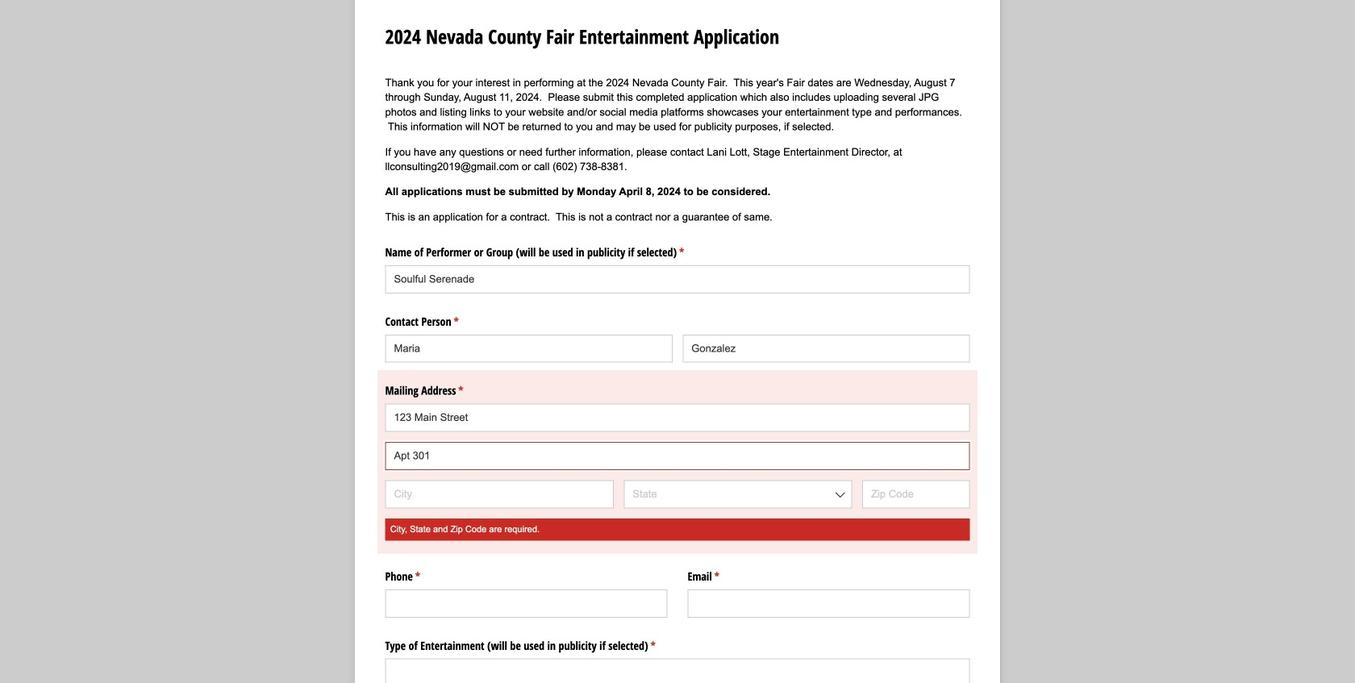 Task type: locate. For each thing, give the bounding box(es) containing it.
None text field
[[385, 266, 971, 294], [385, 590, 668, 618], [385, 659, 971, 684], [385, 266, 971, 294], [385, 590, 668, 618], [385, 659, 971, 684]]

None text field
[[688, 590, 971, 618]]

First text field
[[385, 335, 673, 363]]

Zip Code text field
[[863, 481, 971, 509]]



Task type: vqa. For each thing, say whether or not it's contained in the screenshot.
state 'text box'
yes



Task type: describe. For each thing, give the bounding box(es) containing it.
City text field
[[385, 481, 614, 509]]

State text field
[[624, 481, 853, 509]]

Address Line 1 text field
[[385, 404, 971, 432]]

Last text field
[[683, 335, 971, 363]]

Address Line 2 text field
[[385, 442, 971, 470]]



